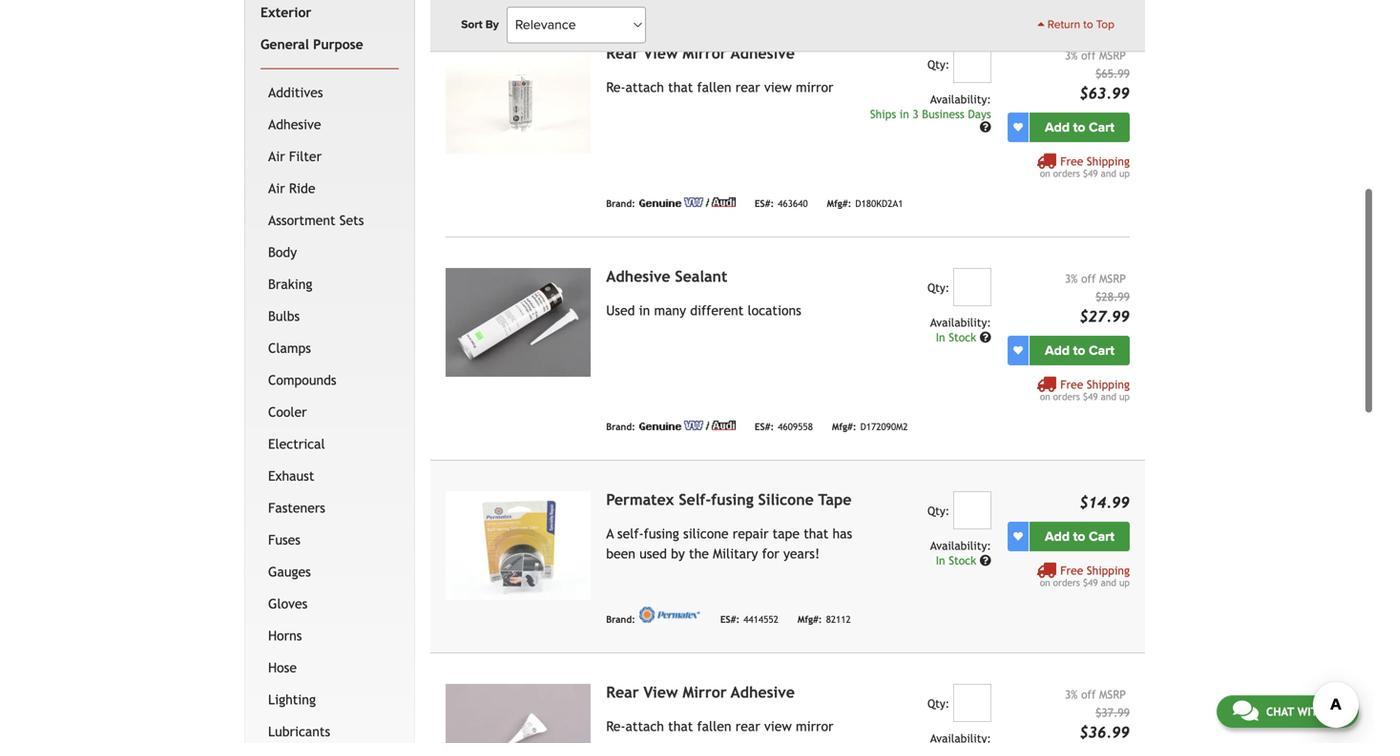 Task type: vqa. For each thing, say whether or not it's contained in the screenshot.
'slip' on the right bottom
no



Task type: locate. For each thing, give the bounding box(es) containing it.
1 genuine volkswagen audi - corporate logo image from the top
[[639, 197, 736, 207]]

0 vertical spatial rear view mirror adhesive link
[[606, 44, 795, 62]]

1 vertical spatial mirror
[[796, 719, 834, 734]]

general
[[261, 37, 309, 52]]

3 cart from the top
[[1089, 529, 1115, 545]]

add to cart down $27.99
[[1045, 342, 1115, 359]]

tape
[[818, 491, 852, 508]]

msrp inside 3% off msrp $37.99 $36.99
[[1100, 688, 1126, 701]]

filter
[[289, 149, 322, 164]]

genuine volkswagen audi - corporate logo image up self-
[[639, 421, 736, 430]]

2 mirror from the top
[[796, 719, 834, 734]]

that for $36.99
[[668, 719, 693, 734]]

3 add from the top
[[1045, 529, 1070, 545]]

1 cart from the top
[[1089, 119, 1115, 135]]

add to cart for $27.99
[[1045, 342, 1115, 359]]

2 vertical spatial $49
[[1083, 577, 1098, 588]]

2 rear view mirror adhesive from the top
[[606, 684, 795, 701]]

in stock for permatex self-fusing silicone tape
[[936, 554, 980, 567]]

2 $49 from the top
[[1083, 391, 1098, 402]]

in
[[936, 330, 945, 344], [936, 554, 945, 567]]

return to top
[[1045, 18, 1115, 32]]

1 vertical spatial fallen
[[697, 719, 732, 734]]

$49 down "$14.99"
[[1083, 577, 1098, 588]]

1 vertical spatial 3%
[[1065, 272, 1078, 285]]

mfg#: left the 'd180kd2a1'
[[827, 198, 852, 209]]

lighting link
[[264, 684, 395, 716]]

2 rear from the top
[[606, 684, 639, 701]]

rear
[[736, 79, 760, 95], [736, 719, 760, 734]]

1 vertical spatial rear view mirror adhesive
[[606, 684, 795, 701]]

msrp for $63.99
[[1100, 48, 1126, 62]]

assortment sets link
[[264, 205, 395, 237]]

3%
[[1065, 48, 1078, 62], [1065, 272, 1078, 285], [1065, 688, 1078, 701]]

1 vertical spatial cart
[[1089, 342, 1115, 359]]

1 shipping from the top
[[1087, 154, 1130, 168]]

0 vertical spatial orders
[[1053, 168, 1080, 179]]

2 add to cart from the top
[[1045, 342, 1115, 359]]

0 vertical spatial rear
[[606, 44, 639, 62]]

view
[[644, 44, 678, 62], [644, 684, 678, 701]]

2 re- from the top
[[606, 719, 626, 734]]

1 horizontal spatial in
[[900, 107, 909, 121]]

2 rear from the top
[[736, 719, 760, 734]]

2 vertical spatial es#:
[[720, 614, 740, 625]]

0 vertical spatial fusing
[[711, 491, 754, 508]]

compounds
[[268, 373, 337, 388]]

2 view from the top
[[644, 684, 678, 701]]

0 vertical spatial view
[[764, 79, 792, 95]]

0 vertical spatial and
[[1101, 168, 1117, 179]]

1 in stock from the top
[[936, 330, 980, 344]]

1 vertical spatial up
[[1120, 391, 1130, 402]]

es#: left 463640
[[755, 198, 774, 209]]

1 msrp from the top
[[1100, 48, 1126, 62]]

$49 down $27.99
[[1083, 391, 1098, 402]]

add to wish list image
[[1014, 122, 1023, 132], [1014, 532, 1023, 541]]

0 vertical spatial up
[[1120, 168, 1130, 179]]

2 vertical spatial add to cart button
[[1030, 522, 1130, 551]]

mirror
[[683, 44, 727, 62], [683, 684, 727, 701]]

to for rear view mirror adhesive
[[1073, 119, 1086, 135]]

1 add to cart button from the top
[[1030, 112, 1130, 142]]

1 vertical spatial air
[[268, 181, 285, 196]]

1 mirror from the top
[[683, 44, 727, 62]]

0 vertical spatial es#:
[[755, 198, 774, 209]]

2 add to cart button from the top
[[1030, 336, 1130, 365]]

to down $27.99
[[1073, 342, 1086, 359]]

shipping down $63.99
[[1087, 154, 1130, 168]]

off inside 3% off msrp $65.99 $63.99
[[1081, 48, 1096, 62]]

view
[[764, 79, 792, 95], [764, 719, 792, 734]]

rear view mirror adhesive link for $36.99
[[606, 684, 795, 701]]

2 view from the top
[[764, 719, 792, 734]]

availability:
[[930, 92, 991, 106], [930, 316, 991, 329], [930, 539, 991, 552]]

1 re-attach that fallen rear view mirror from the top
[[606, 79, 834, 95]]

1 in from the top
[[936, 330, 945, 344]]

1 rear from the top
[[736, 79, 760, 95]]

2 3% from the top
[[1065, 272, 1078, 285]]

3% inside 3% off msrp $65.99 $63.99
[[1065, 48, 1078, 62]]

air left filter
[[268, 149, 285, 164]]

mfg#: left d172090m2
[[832, 421, 857, 432]]

a
[[606, 526, 614, 541]]

add for $27.99
[[1045, 342, 1070, 359]]

0 vertical spatial in
[[936, 330, 945, 344]]

2 vertical spatial add
[[1045, 529, 1070, 545]]

msrp inside 3% off msrp $28.99 $27.99
[[1100, 272, 1126, 285]]

add to cart button down $63.99
[[1030, 112, 1130, 142]]

2 add from the top
[[1045, 342, 1070, 359]]

1 vertical spatial attach
[[626, 719, 664, 734]]

free shipping on orders $49 and up down "$14.99"
[[1040, 564, 1130, 588]]

cart down $63.99
[[1089, 119, 1115, 135]]

genuine volkswagen audi - corporate logo image for view
[[639, 197, 736, 207]]

1 vertical spatial in stock
[[936, 554, 980, 567]]

self-
[[679, 491, 711, 508]]

fusing inside a self-fusing silicone repair tape that has been used by the military for years!
[[644, 526, 679, 541]]

1 horizontal spatial fusing
[[711, 491, 754, 508]]

up down "$14.99"
[[1120, 577, 1130, 588]]

on
[[1040, 168, 1051, 179], [1040, 391, 1051, 402], [1040, 577, 1051, 588]]

attach for $36.99
[[626, 719, 664, 734]]

brand: up adhesive sealant link
[[606, 198, 635, 209]]

1 rear view mirror adhesive link from the top
[[606, 44, 795, 62]]

caret up image
[[1038, 18, 1045, 30]]

3 msrp from the top
[[1100, 688, 1126, 701]]

2 question circle image from the top
[[980, 331, 991, 343]]

1 vertical spatial that
[[804, 526, 829, 541]]

free
[[1061, 154, 1084, 168], [1061, 378, 1084, 391], [1061, 564, 1084, 577]]

2 vertical spatial on
[[1040, 577, 1051, 588]]

$65.99
[[1096, 67, 1130, 80]]

and for $27.99
[[1101, 391, 1117, 402]]

1 and from the top
[[1101, 168, 1117, 179]]

cart for $27.99
[[1089, 342, 1115, 359]]

2 vertical spatial availability:
[[930, 539, 991, 552]]

clamps link
[[264, 332, 395, 364]]

1 vertical spatial in
[[639, 303, 650, 318]]

adhesive link
[[264, 109, 395, 141]]

es#4609558 - d172090m2 - adhesive sealant  - used in many different locations - genuine volkswagen audi - audi volkswagen image
[[446, 268, 591, 377]]

shipping down $27.99
[[1087, 378, 1130, 391]]

1 $49 from the top
[[1083, 168, 1098, 179]]

1 on from the top
[[1040, 168, 1051, 179]]

add to wish list image
[[1014, 346, 1023, 355]]

off up $65.99
[[1081, 48, 1096, 62]]

shipping down "$14.99"
[[1087, 564, 1130, 577]]

0 horizontal spatial in
[[639, 303, 650, 318]]

air filter
[[268, 149, 322, 164]]

1 vertical spatial $49
[[1083, 391, 1098, 402]]

1 brand: from the top
[[606, 198, 635, 209]]

free shipping on orders $49 and up down $63.99
[[1040, 154, 1130, 179]]

free for $63.99
[[1061, 154, 1084, 168]]

3 on from the top
[[1040, 577, 1051, 588]]

genuine volkswagen audi - corporate logo image up sealant
[[639, 197, 736, 207]]

air
[[268, 149, 285, 164], [268, 181, 285, 196]]

mirror for $36.99
[[796, 719, 834, 734]]

0 vertical spatial genuine volkswagen audi - corporate logo image
[[639, 197, 736, 207]]

2 availability: from the top
[[930, 316, 991, 329]]

2 vertical spatial add to cart
[[1045, 529, 1115, 545]]

$37.99
[[1096, 706, 1130, 719]]

1 free from the top
[[1061, 154, 1084, 168]]

1 question circle image from the top
[[980, 121, 991, 132]]

1 view from the top
[[764, 79, 792, 95]]

0 vertical spatial cart
[[1089, 119, 1115, 135]]

0 vertical spatial air
[[268, 149, 285, 164]]

2 attach from the top
[[626, 719, 664, 734]]

1 vertical spatial mirror
[[683, 684, 727, 701]]

2 off from the top
[[1081, 272, 1096, 285]]

0 vertical spatial add to cart
[[1045, 119, 1115, 135]]

used
[[640, 546, 667, 561]]

2 shipping from the top
[[1087, 378, 1130, 391]]

fasteners link
[[264, 492, 395, 524]]

0 vertical spatial attach
[[626, 79, 664, 95]]

None number field
[[953, 45, 991, 83], [953, 268, 991, 306], [953, 491, 991, 529], [953, 684, 991, 722], [953, 45, 991, 83], [953, 268, 991, 306], [953, 491, 991, 529], [953, 684, 991, 722]]

0 vertical spatial in stock
[[936, 330, 980, 344]]

1 vertical spatial genuine volkswagen audi - corporate logo image
[[639, 421, 736, 430]]

1 stock from the top
[[949, 330, 977, 344]]

many
[[654, 303, 686, 318]]

exterior link
[[257, 0, 395, 28]]

1 vertical spatial re-attach that fallen rear view mirror
[[606, 719, 834, 734]]

and for $63.99
[[1101, 168, 1117, 179]]

re- for availability:
[[606, 79, 626, 95]]

rear for $36.99
[[606, 684, 639, 701]]

3% inside 3% off msrp $37.99 $36.99
[[1065, 688, 1078, 701]]

off up $37.99 on the right of the page
[[1081, 688, 1096, 701]]

mirror for availability:
[[796, 79, 834, 95]]

1 orders from the top
[[1053, 168, 1080, 179]]

0 vertical spatial rear
[[736, 79, 760, 95]]

to
[[1084, 18, 1093, 32], [1073, 119, 1086, 135], [1073, 342, 1086, 359], [1073, 529, 1086, 545]]

es#463606 - d000703a1 - rear view mirror adhesive - re-attach that fallen rear view mirror - genuine volkswagen audi - audi volkswagen image
[[446, 684, 591, 744]]

0 vertical spatial question circle image
[[980, 121, 991, 132]]

2 in stock from the top
[[936, 554, 980, 567]]

2 free from the top
[[1061, 378, 1084, 391]]

1 vertical spatial add
[[1045, 342, 1070, 359]]

2 genuine volkswagen audi - corporate logo image from the top
[[639, 421, 736, 430]]

add
[[1045, 119, 1070, 135], [1045, 342, 1070, 359], [1045, 529, 1070, 545]]

3 qty: from the top
[[928, 504, 950, 518]]

stock for adhesive sealant
[[949, 330, 977, 344]]

fusing up used
[[644, 526, 679, 541]]

used in many different locations
[[606, 303, 802, 318]]

2 msrp from the top
[[1100, 272, 1126, 285]]

1 add to cart from the top
[[1045, 119, 1115, 135]]

es#: left 4414552
[[720, 614, 740, 625]]

es#: for adhesive
[[755, 198, 774, 209]]

mfg#: left 82112
[[798, 614, 822, 625]]

1 vertical spatial add to cart
[[1045, 342, 1115, 359]]

2 vertical spatial brand:
[[606, 614, 635, 625]]

3% inside 3% off msrp $28.99 $27.99
[[1065, 272, 1078, 285]]

and down "$14.99"
[[1101, 577, 1117, 588]]

qty: for permatex self-fusing silicone tape
[[928, 504, 950, 518]]

1 vertical spatial re-
[[606, 719, 626, 734]]

add for $63.99
[[1045, 119, 1070, 135]]

1 vertical spatial view
[[764, 719, 792, 734]]

gloves link
[[264, 588, 395, 620]]

1 add to wish list image from the top
[[1014, 122, 1023, 132]]

0 horizontal spatial fusing
[[644, 526, 679, 541]]

1 vertical spatial mfg#:
[[832, 421, 857, 432]]

0 vertical spatial in
[[900, 107, 909, 121]]

1 vertical spatial rear
[[736, 719, 760, 734]]

free shipping on orders $49 and up
[[1040, 154, 1130, 179], [1040, 378, 1130, 402], [1040, 564, 1130, 588]]

to left top
[[1084, 18, 1093, 32]]

different
[[690, 303, 744, 318]]

re- for $36.99
[[606, 719, 626, 734]]

add to cart button down "$14.99"
[[1030, 522, 1130, 551]]

0 vertical spatial mirror
[[796, 79, 834, 95]]

free shipping on orders $49 and up down $27.99
[[1040, 378, 1130, 402]]

up for $63.99
[[1120, 168, 1130, 179]]

question circle image
[[980, 121, 991, 132], [980, 331, 991, 343], [980, 555, 991, 566]]

1 vertical spatial in
[[936, 554, 945, 567]]

2 vertical spatial orders
[[1053, 577, 1080, 588]]

1 vertical spatial free shipping on orders $49 and up
[[1040, 378, 1130, 402]]

qty:
[[928, 58, 950, 71], [928, 281, 950, 294], [928, 504, 950, 518], [928, 697, 950, 710]]

2 up from the top
[[1120, 391, 1130, 402]]

3 brand: from the top
[[606, 614, 635, 625]]

1 re- from the top
[[606, 79, 626, 95]]

0 vertical spatial view
[[644, 44, 678, 62]]

tape
[[773, 526, 800, 541]]

fusing
[[711, 491, 754, 508], [644, 526, 679, 541]]

1 vertical spatial rear
[[606, 684, 639, 701]]

rear view mirror adhesive link for availability:
[[606, 44, 795, 62]]

off up $28.99
[[1081, 272, 1096, 285]]

cart
[[1089, 119, 1115, 135], [1089, 342, 1115, 359], [1089, 529, 1115, 545]]

in stock for adhesive sealant
[[936, 330, 980, 344]]

2 mirror from the top
[[683, 684, 727, 701]]

off inside 3% off msrp $28.99 $27.99
[[1081, 272, 1096, 285]]

0 vertical spatial fallen
[[697, 79, 732, 95]]

1 vertical spatial and
[[1101, 391, 1117, 402]]

rear view mirror adhesive link
[[606, 44, 795, 62], [606, 684, 795, 701]]

used
[[606, 303, 635, 318]]

2 vertical spatial question circle image
[[980, 555, 991, 566]]

rear view mirror adhesive for $36.99
[[606, 684, 795, 701]]

2 vertical spatial free shipping on orders $49 and up
[[1040, 564, 1130, 588]]

0 vertical spatial free shipping on orders $49 and up
[[1040, 154, 1130, 179]]

1 off from the top
[[1081, 48, 1096, 62]]

bulbs
[[268, 309, 300, 324]]

re-attach that fallen rear view mirror
[[606, 79, 834, 95], [606, 719, 834, 734]]

air ride
[[268, 181, 315, 196]]

free down $63.99
[[1061, 154, 1084, 168]]

1 vertical spatial stock
[[949, 554, 977, 567]]

that
[[668, 79, 693, 95], [804, 526, 829, 541], [668, 719, 693, 734]]

to down $63.99
[[1073, 119, 1086, 135]]

to down "$14.99"
[[1073, 529, 1086, 545]]

2 and from the top
[[1101, 391, 1117, 402]]

1 rear from the top
[[606, 44, 639, 62]]

1 vertical spatial es#:
[[755, 421, 774, 432]]

brand: up permatex
[[606, 421, 635, 432]]

2 vertical spatial up
[[1120, 577, 1130, 588]]

1 vertical spatial question circle image
[[980, 331, 991, 343]]

mfg#: for adhesive
[[827, 198, 852, 209]]

qty: for adhesive sealant
[[928, 281, 950, 294]]

2 vertical spatial mfg#:
[[798, 614, 822, 625]]

2 in from the top
[[936, 554, 945, 567]]

msrp inside 3% off msrp $65.99 $63.99
[[1100, 48, 1126, 62]]

1 3% from the top
[[1065, 48, 1078, 62]]

1 vertical spatial availability:
[[930, 316, 991, 329]]

0 vertical spatial add to wish list image
[[1014, 122, 1023, 132]]

0 vertical spatial add
[[1045, 119, 1070, 135]]

2 vertical spatial msrp
[[1100, 688, 1126, 701]]

air left ride
[[268, 181, 285, 196]]

in left 3
[[900, 107, 909, 121]]

genuine volkswagen audi - corporate logo image for sealant
[[639, 421, 736, 430]]

3 $49 from the top
[[1083, 577, 1098, 588]]

re-
[[606, 79, 626, 95], [606, 719, 626, 734]]

0 vertical spatial stock
[[949, 330, 977, 344]]

orders down $27.99
[[1053, 391, 1080, 402]]

and
[[1101, 168, 1117, 179], [1101, 391, 1117, 402], [1101, 577, 1117, 588]]

0 vertical spatial shipping
[[1087, 154, 1130, 168]]

2 qty: from the top
[[928, 281, 950, 294]]

0 vertical spatial off
[[1081, 48, 1096, 62]]

brand: left permatex - corporate logo
[[606, 614, 635, 625]]

1 vertical spatial shipping
[[1087, 378, 1130, 391]]

off
[[1081, 48, 1096, 62], [1081, 272, 1096, 285], [1081, 688, 1096, 701]]

cart down $27.99
[[1089, 342, 1115, 359]]

2 vertical spatial shipping
[[1087, 564, 1130, 577]]

fallen for availability:
[[697, 79, 732, 95]]

2 re-attach that fallen rear view mirror from the top
[[606, 719, 834, 734]]

1 rear view mirror adhesive from the top
[[606, 44, 795, 62]]

msrp
[[1100, 48, 1126, 62], [1100, 272, 1126, 285], [1100, 688, 1126, 701]]

2 cart from the top
[[1089, 342, 1115, 359]]

genuine volkswagen audi - corporate logo image
[[639, 197, 736, 207], [639, 421, 736, 430]]

fusing for self-
[[711, 491, 754, 508]]

off for $27.99
[[1081, 272, 1096, 285]]

1 qty: from the top
[[928, 58, 950, 71]]

rear
[[606, 44, 639, 62], [606, 684, 639, 701]]

$49 down $63.99
[[1083, 168, 1098, 179]]

the
[[689, 546, 709, 561]]

orders down "$14.99"
[[1053, 577, 1080, 588]]

2 vertical spatial 3%
[[1065, 688, 1078, 701]]

0 vertical spatial mirror
[[683, 44, 727, 62]]

in right the used
[[639, 303, 650, 318]]

with
[[1298, 705, 1326, 719]]

1 add from the top
[[1045, 119, 1070, 135]]

0 vertical spatial rear view mirror adhesive
[[606, 44, 795, 62]]

add to cart button down $27.99
[[1030, 336, 1130, 365]]

1 vertical spatial add to cart button
[[1030, 336, 1130, 365]]

free down $27.99
[[1061, 378, 1084, 391]]

82112
[[826, 614, 851, 625]]

0 vertical spatial re-attach that fallen rear view mirror
[[606, 79, 834, 95]]

up down $27.99
[[1120, 391, 1130, 402]]

sort
[[461, 18, 483, 32]]

gauges link
[[264, 556, 395, 588]]

chat with us link
[[1217, 696, 1359, 728]]

1 vertical spatial orders
[[1053, 391, 1080, 402]]

0 vertical spatial free
[[1061, 154, 1084, 168]]

up down $63.99
[[1120, 168, 1130, 179]]

free down "$14.99"
[[1061, 564, 1084, 577]]

d172090m2
[[860, 421, 908, 432]]

self-
[[617, 526, 644, 541]]

2 stock from the top
[[949, 554, 977, 567]]

3% off msrp $28.99 $27.99
[[1065, 272, 1130, 325]]

0 vertical spatial that
[[668, 79, 693, 95]]

3 and from the top
[[1101, 577, 1117, 588]]

$49 for $27.99
[[1083, 391, 1098, 402]]

that for availability:
[[668, 79, 693, 95]]

in for adhesive sealant
[[936, 330, 945, 344]]

1 vertical spatial rear view mirror adhesive link
[[606, 684, 795, 701]]

msrp up $37.99 on the right of the page
[[1100, 688, 1126, 701]]

d180kd2a1
[[855, 198, 903, 209]]

adhesive
[[731, 44, 795, 62], [268, 117, 321, 132], [606, 267, 671, 285], [731, 684, 795, 701]]

2 fallen from the top
[[697, 719, 732, 734]]

msrp up $65.99
[[1100, 48, 1126, 62]]

in for used
[[639, 303, 650, 318]]

1 mirror from the top
[[796, 79, 834, 95]]

mirror for availability:
[[683, 44, 727, 62]]

2 free shipping on orders $49 and up from the top
[[1040, 378, 1130, 402]]

2 rear view mirror adhesive link from the top
[[606, 684, 795, 701]]

3 3% from the top
[[1065, 688, 1078, 701]]

1 vertical spatial brand:
[[606, 421, 635, 432]]

es#463640 - d180kd2a1 - rear view mirror adhesive - re-attach that fallen rear view mirror - genuine volkswagen audi - audi volkswagen image
[[446, 45, 591, 153]]

1 vertical spatial add to wish list image
[[1014, 532, 1023, 541]]

msrp up $28.99
[[1100, 272, 1126, 285]]

2 add to wish list image from the top
[[1014, 532, 1023, 541]]

1 view from the top
[[644, 44, 678, 62]]

1 vertical spatial view
[[644, 684, 678, 701]]

off for $63.99
[[1081, 48, 1096, 62]]

and down $63.99
[[1101, 168, 1117, 179]]

1 attach from the top
[[626, 79, 664, 95]]

1 vertical spatial off
[[1081, 272, 1096, 285]]

add to cart button
[[1030, 112, 1130, 142], [1030, 336, 1130, 365], [1030, 522, 1130, 551]]

bulbs link
[[264, 300, 395, 332]]

chat with us
[[1266, 705, 1343, 719]]

1 up from the top
[[1120, 168, 1130, 179]]

2 vertical spatial off
[[1081, 688, 1096, 701]]

0 vertical spatial add to cart button
[[1030, 112, 1130, 142]]

2 air from the top
[[268, 181, 285, 196]]

on for $63.99
[[1040, 168, 1051, 179]]

question circle image for $27.99
[[980, 331, 991, 343]]

adhesive sealant
[[606, 267, 728, 285]]

rear view mirror adhesive
[[606, 44, 795, 62], [606, 684, 795, 701]]

re-attach that fallen rear view mirror for availability:
[[606, 79, 834, 95]]

add to cart down $63.99
[[1045, 119, 1115, 135]]

0 vertical spatial brand:
[[606, 198, 635, 209]]

0 vertical spatial availability:
[[930, 92, 991, 106]]

orders down $63.99
[[1053, 168, 1080, 179]]

3 off from the top
[[1081, 688, 1096, 701]]

and down $27.99
[[1101, 391, 1117, 402]]

es#: left 4609558
[[755, 421, 774, 432]]

fallen
[[697, 79, 732, 95], [697, 719, 732, 734]]

2 vertical spatial free
[[1061, 564, 1084, 577]]

4 qty: from the top
[[928, 697, 950, 710]]

1 fallen from the top
[[697, 79, 732, 95]]

2 on from the top
[[1040, 391, 1051, 402]]

mirror
[[796, 79, 834, 95], [796, 719, 834, 734]]

1 air from the top
[[268, 149, 285, 164]]

2 orders from the top
[[1053, 391, 1080, 402]]

1 free shipping on orders $49 and up from the top
[[1040, 154, 1130, 179]]

1 vertical spatial on
[[1040, 391, 1051, 402]]

cart down "$14.99"
[[1089, 529, 1115, 545]]

2 vertical spatial and
[[1101, 577, 1117, 588]]

1 availability: from the top
[[930, 92, 991, 106]]

2 vertical spatial that
[[668, 719, 693, 734]]

us
[[1329, 705, 1343, 719]]

off inside 3% off msrp $37.99 $36.99
[[1081, 688, 1096, 701]]

1 vertical spatial free
[[1061, 378, 1084, 391]]

top
[[1096, 18, 1115, 32]]

0 vertical spatial $49
[[1083, 168, 1098, 179]]

0 vertical spatial mfg#:
[[827, 198, 852, 209]]

mfg#:
[[827, 198, 852, 209], [832, 421, 857, 432], [798, 614, 822, 625]]

add to cart down "$14.99"
[[1045, 529, 1115, 545]]

fusing up repair
[[711, 491, 754, 508]]



Task type: describe. For each thing, give the bounding box(es) containing it.
repair
[[733, 526, 769, 541]]

add to wish list image for rear view mirror adhesive
[[1014, 122, 1023, 132]]

air filter link
[[264, 141, 395, 173]]

$28.99
[[1096, 290, 1130, 303]]

free shipping on orders $49 and up for $27.99
[[1040, 378, 1130, 402]]

$63.99
[[1080, 84, 1130, 102]]

es#: for silicone
[[720, 614, 740, 625]]

4609558
[[778, 421, 813, 432]]

exhaust link
[[264, 460, 395, 492]]

a self-fusing silicone repair tape that has been used by the military for years!
[[606, 526, 852, 561]]

3% for $27.99
[[1065, 272, 1078, 285]]

$49 for $63.99
[[1083, 168, 1098, 179]]

air for air ride
[[268, 181, 285, 196]]

hose
[[268, 660, 297, 676]]

add to cart button for $27.99
[[1030, 336, 1130, 365]]

brand: for fusing
[[606, 614, 635, 625]]

3% for $36.99
[[1065, 688, 1078, 701]]

has
[[833, 526, 852, 541]]

purpose
[[313, 37, 363, 52]]

cooler link
[[264, 396, 395, 428]]

orders for $63.99
[[1053, 168, 1080, 179]]

3 free shipping on orders $49 and up from the top
[[1040, 564, 1130, 588]]

electrical
[[268, 436, 325, 452]]

$27.99
[[1080, 308, 1130, 325]]

ships in 3 business days
[[870, 107, 991, 121]]

msrp for $36.99
[[1100, 688, 1126, 701]]

for
[[762, 546, 780, 561]]

msrp for $27.99
[[1100, 272, 1126, 285]]

braking
[[268, 277, 313, 292]]

es#: 4609558
[[755, 421, 813, 432]]

return to top link
[[1038, 16, 1115, 33]]

business
[[922, 107, 965, 121]]

to for adhesive sealant
[[1073, 342, 1086, 359]]

days
[[968, 107, 991, 121]]

exterior
[[261, 5, 311, 20]]

3 orders from the top
[[1053, 577, 1080, 588]]

air for air filter
[[268, 149, 285, 164]]

general purpose
[[261, 37, 363, 52]]

hose link
[[264, 652, 395, 684]]

up for $27.99
[[1120, 391, 1130, 402]]

by
[[671, 546, 685, 561]]

3% off msrp $37.99 $36.99
[[1065, 688, 1130, 741]]

sets
[[340, 213, 364, 228]]

sealant
[[675, 267, 728, 285]]

comments image
[[1233, 700, 1259, 723]]

3% for $63.99
[[1065, 48, 1078, 62]]

shipping for $27.99
[[1087, 378, 1130, 391]]

3 free from the top
[[1061, 564, 1084, 577]]

463640
[[778, 198, 808, 209]]

free shipping on orders $49 and up for $63.99
[[1040, 154, 1130, 179]]

general purpose link
[[257, 28, 395, 60]]

add to cart button for $63.99
[[1030, 112, 1130, 142]]

in for ships
[[900, 107, 909, 121]]

sort by
[[461, 18, 499, 32]]

compounds link
[[264, 364, 395, 396]]

$14.99
[[1080, 494, 1130, 511]]

additives link
[[264, 77, 395, 109]]

on for $27.99
[[1040, 391, 1051, 402]]

to for permatex self-fusing silicone tape
[[1073, 529, 1086, 545]]

by
[[486, 18, 499, 32]]

fuses link
[[264, 524, 395, 556]]

adhesive inside "general purpose subcategories" element
[[268, 117, 321, 132]]

qty: for rear view mirror adhesive
[[928, 58, 950, 71]]

rear for availability:
[[606, 44, 639, 62]]

fallen for $36.99
[[697, 719, 732, 734]]

general purpose subcategories element
[[261, 68, 399, 744]]

military
[[713, 546, 758, 561]]

mfg#: 82112
[[798, 614, 851, 625]]

es#: 463640
[[755, 198, 808, 209]]

ride
[[289, 181, 315, 196]]

view for availability:
[[764, 79, 792, 95]]

body
[[268, 245, 297, 260]]

return
[[1048, 18, 1081, 32]]

mfg#: for silicone
[[798, 614, 822, 625]]

add to cart for $63.99
[[1045, 119, 1115, 135]]

view for availability:
[[644, 44, 678, 62]]

es#: 4414552
[[720, 614, 779, 625]]

electrical link
[[264, 428, 395, 460]]

availability: for $27.99
[[930, 316, 991, 329]]

additives
[[268, 85, 323, 100]]

adhesive sealant link
[[606, 267, 728, 285]]

view for $36.99
[[764, 719, 792, 734]]

attach for availability:
[[626, 79, 664, 95]]

2 brand: from the top
[[606, 421, 635, 432]]

lighting
[[268, 692, 316, 708]]

assortment sets
[[268, 213, 364, 228]]

that inside a self-fusing silicone repair tape that has been used by the military for years!
[[804, 526, 829, 541]]

brand: for mirror
[[606, 198, 635, 209]]

gauges
[[268, 564, 311, 580]]

horns
[[268, 628, 302, 644]]

fusing for self-
[[644, 526, 679, 541]]

mirror for $36.99
[[683, 684, 727, 701]]

in for permatex self-fusing silicone tape
[[936, 554, 945, 567]]

3 add to cart from the top
[[1045, 529, 1115, 545]]

assortment
[[268, 213, 336, 228]]

permatex - corporate logo image
[[639, 607, 701, 623]]

availability: for $63.99
[[930, 92, 991, 106]]

$36.99
[[1080, 724, 1130, 741]]

rear for availability:
[[736, 79, 760, 95]]

es#4414552 - 82112 - permatex self-fusing silicone tape - a self-fusing silicone repair tape that has been used by the military for years! - permatex - audi bmw volkswagen mercedes benz mini porsche image
[[446, 491, 591, 600]]

3 up from the top
[[1120, 577, 1130, 588]]

3 add to cart button from the top
[[1030, 522, 1130, 551]]

3 availability: from the top
[[930, 539, 991, 552]]

exhaust
[[268, 468, 314, 484]]

orders for $27.99
[[1053, 391, 1080, 402]]

stock for permatex self-fusing silicone tape
[[949, 554, 977, 567]]

chat
[[1266, 705, 1294, 719]]

cooler
[[268, 405, 307, 420]]

cart for $63.99
[[1089, 119, 1115, 135]]

3% off msrp $65.99 $63.99
[[1065, 48, 1130, 102]]

silicone
[[758, 491, 814, 508]]

free for $27.99
[[1061, 378, 1084, 391]]

4414552
[[744, 614, 779, 625]]

clamps
[[268, 341, 311, 356]]

add to wish list image for permatex self-fusing silicone tape
[[1014, 532, 1023, 541]]

3
[[913, 107, 919, 121]]

horns link
[[264, 620, 395, 652]]

permatex self-fusing silicone tape link
[[606, 491, 852, 508]]

3 shipping from the top
[[1087, 564, 1130, 577]]

permatex self-fusing silicone tape
[[606, 491, 852, 508]]

mfg#: d180kd2a1
[[827, 198, 903, 209]]

question circle image for $63.99
[[980, 121, 991, 132]]

air ride link
[[264, 173, 395, 205]]

view for $36.99
[[644, 684, 678, 701]]

permatex
[[606, 491, 674, 508]]

rear view mirror adhesive for availability:
[[606, 44, 795, 62]]

rear for $36.99
[[736, 719, 760, 734]]

fuses
[[268, 532, 301, 548]]

re-attach that fallen rear view mirror for $36.99
[[606, 719, 834, 734]]

shipping for $63.99
[[1087, 154, 1130, 168]]

body link
[[264, 237, 395, 268]]

lubricants
[[268, 724, 330, 740]]

mfg#: d172090m2
[[832, 421, 908, 432]]

off for $36.99
[[1081, 688, 1096, 701]]

3 question circle image from the top
[[980, 555, 991, 566]]



